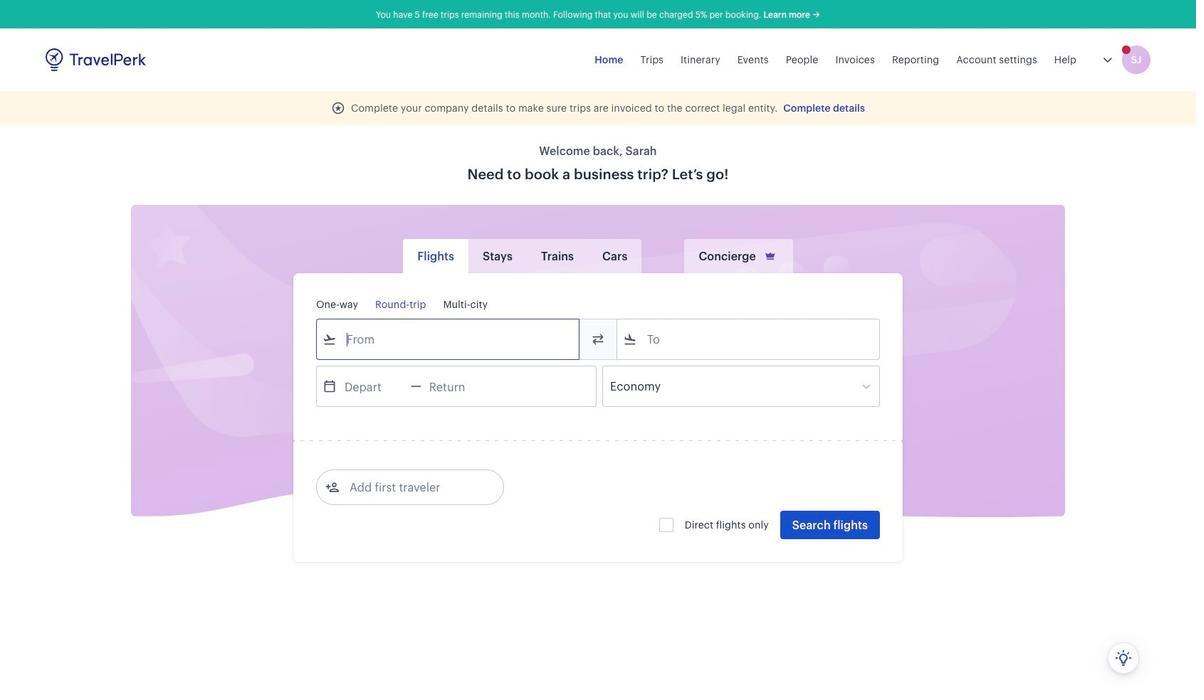 Task type: locate. For each thing, give the bounding box(es) containing it.
To search field
[[637, 328, 861, 351]]

From search field
[[337, 328, 561, 351]]

Add first traveler search field
[[340, 477, 488, 499]]



Task type: describe. For each thing, give the bounding box(es) containing it.
Return text field
[[422, 367, 496, 407]]

Depart text field
[[337, 367, 411, 407]]



